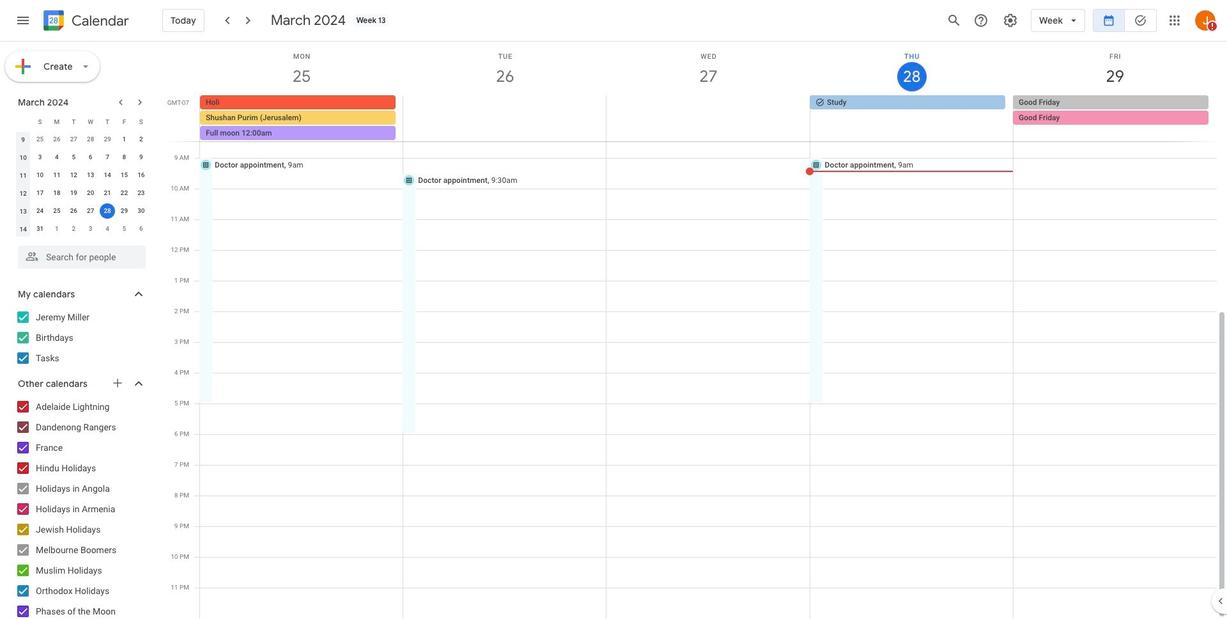 Task type: describe. For each thing, give the bounding box(es) containing it.
1 april element
[[49, 221, 65, 237]]

24 element
[[32, 203, 48, 219]]

18 element
[[49, 185, 65, 201]]

27 february element
[[66, 132, 81, 147]]

19 element
[[66, 185, 81, 201]]

row group inside march 2024 grid
[[15, 130, 150, 238]]

10 element
[[32, 168, 48, 183]]

27 element
[[83, 203, 98, 219]]

calendar element
[[41, 8, 129, 36]]

14 element
[[100, 168, 115, 183]]

cell inside row group
[[99, 202, 116, 220]]

26 element
[[66, 203, 81, 219]]

26 february element
[[49, 132, 65, 147]]

25 element
[[49, 203, 65, 219]]

31 element
[[32, 221, 48, 237]]

5 april element
[[117, 221, 132, 237]]

4 element
[[49, 150, 65, 165]]

13 element
[[83, 168, 98, 183]]

8 element
[[117, 150, 132, 165]]

march 2024 grid
[[12, 113, 150, 238]]

16 element
[[134, 168, 149, 183]]

9 element
[[134, 150, 149, 165]]

6 april element
[[134, 221, 149, 237]]

6 element
[[83, 150, 98, 165]]



Task type: vqa. For each thing, say whether or not it's contained in the screenshot.
search box
yes



Task type: locate. For each thing, give the bounding box(es) containing it.
12 element
[[66, 168, 81, 183]]

28 february element
[[83, 132, 98, 147]]

17 element
[[32, 185, 48, 201]]

25 february element
[[32, 132, 48, 147]]

add other calendars image
[[111, 377, 124, 389]]

2 element
[[134, 132, 149, 147]]

column header
[[15, 113, 32, 130]]

my calendars list
[[3, 307, 159, 368]]

11 element
[[49, 168, 65, 183]]

22 element
[[117, 185, 132, 201]]

heading
[[69, 13, 129, 28]]

3 april element
[[83, 221, 98, 237]]

23 element
[[134, 185, 149, 201]]

settings menu image
[[1004, 13, 1019, 28]]

21 element
[[100, 185, 115, 201]]

7 element
[[100, 150, 115, 165]]

row group
[[15, 130, 150, 238]]

grid
[[164, 42, 1228, 619]]

other calendars list
[[3, 397, 159, 619]]

3 element
[[32, 150, 48, 165]]

row
[[194, 95, 1228, 141], [15, 113, 150, 130], [15, 130, 150, 148], [15, 148, 150, 166], [15, 166, 150, 184], [15, 184, 150, 202], [15, 202, 150, 220], [15, 220, 150, 238]]

30 element
[[134, 203, 149, 219]]

column header inside march 2024 grid
[[15, 113, 32, 130]]

15 element
[[117, 168, 132, 183]]

heading inside calendar element
[[69, 13, 129, 28]]

1 element
[[117, 132, 132, 147]]

4 april element
[[100, 221, 115, 237]]

None search field
[[0, 240, 159, 269]]

Search for people text field
[[26, 246, 138, 269]]

main drawer image
[[15, 13, 31, 28]]

29 element
[[117, 203, 132, 219]]

29 february element
[[100, 132, 115, 147]]

2 april element
[[66, 221, 81, 237]]

cell
[[200, 95, 404, 141], [404, 95, 607, 141], [607, 95, 810, 141], [1014, 95, 1217, 141], [99, 202, 116, 220]]

20 element
[[83, 185, 98, 201]]

5 element
[[66, 150, 81, 165]]

28, today element
[[100, 203, 115, 219]]



